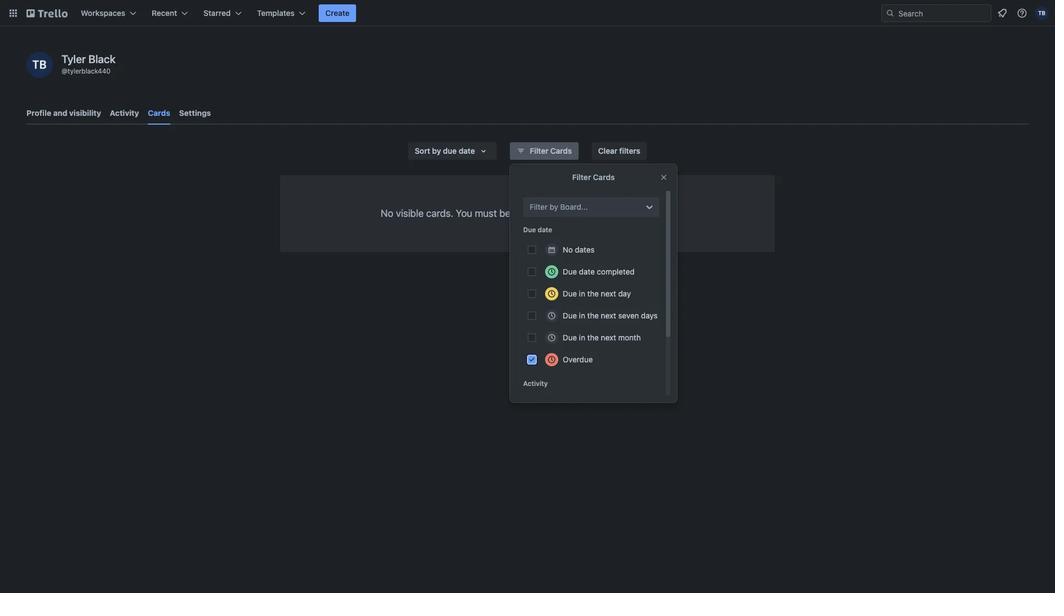 Task type: vqa. For each thing, say whether or not it's contained in the screenshot.
search image
yes



Task type: describe. For each thing, give the bounding box(es) containing it.
date for due date
[[538, 226, 553, 234]]

due for due in the next day
[[563, 289, 577, 299]]

sort by due date button
[[408, 142, 497, 160]]

days
[[642, 311, 658, 321]]

recent
[[152, 8, 177, 18]]

1 to from the left
[[544, 208, 553, 219]]

cards.
[[426, 208, 454, 219]]

due date completed
[[563, 267, 635, 277]]

create
[[326, 8, 350, 18]]

Search field
[[895, 5, 991, 21]]

visibility
[[69, 108, 101, 118]]

sort
[[415, 146, 430, 156]]

visible
[[396, 208, 424, 219]]

due in the next month
[[563, 333, 641, 343]]

for
[[585, 208, 597, 219]]

workspaces
[[81, 8, 125, 18]]

due
[[443, 146, 457, 156]]

1 vertical spatial filter cards
[[573, 173, 615, 182]]

@
[[62, 67, 68, 75]]

in for due in the next day
[[579, 289, 586, 299]]

a
[[555, 208, 560, 219]]

templates
[[257, 8, 295, 18]]

filter by board...
[[530, 202, 588, 212]]

create button
[[319, 4, 356, 22]]

due for due date completed
[[563, 267, 577, 277]]

clear filters
[[599, 146, 641, 156]]

filters
[[620, 146, 641, 156]]

you
[[456, 208, 473, 219]]

seven
[[619, 311, 639, 321]]

settings
[[179, 108, 211, 118]]

overdue
[[563, 355, 593, 365]]

profile and visibility link
[[26, 103, 101, 123]]

by for filter
[[550, 202, 559, 212]]

date for due date completed
[[579, 267, 595, 277]]

the for day
[[588, 289, 599, 299]]

0 notifications image
[[996, 7, 1010, 20]]

1 vertical spatial filter
[[573, 173, 591, 182]]

here.
[[652, 208, 675, 219]]

in for due in the next seven days
[[579, 311, 586, 321]]

completed
[[597, 267, 635, 277]]

starred
[[204, 8, 231, 18]]

cards inside "filter cards" button
[[551, 146, 572, 156]]

and
[[53, 108, 67, 118]]

no for no dates
[[563, 245, 573, 255]]

due for due in the next seven days
[[563, 311, 577, 321]]

primary element
[[0, 0, 1056, 26]]

search image
[[886, 9, 895, 18]]

0 vertical spatial activity
[[110, 108, 139, 118]]



Task type: locate. For each thing, give the bounding box(es) containing it.
activity
[[110, 108, 139, 118], [524, 380, 548, 388]]

by left due
[[432, 146, 441, 156]]

0 vertical spatial next
[[601, 289, 617, 299]]

0 horizontal spatial activity
[[110, 108, 139, 118]]

0 vertical spatial filter
[[530, 146, 549, 156]]

clear
[[599, 146, 618, 156]]

3 the from the top
[[588, 333, 599, 343]]

due down due in the next day
[[563, 311, 577, 321]]

be
[[500, 208, 511, 219]]

in for due in the next month
[[579, 333, 586, 343]]

cards down clear
[[593, 173, 615, 182]]

tylerblack440
[[68, 67, 111, 75]]

2 vertical spatial next
[[601, 333, 617, 343]]

no visible cards. you must be added to a card for it to appear here.
[[381, 208, 675, 219]]

the down due date completed
[[588, 289, 599, 299]]

next for month
[[601, 333, 617, 343]]

black
[[89, 53, 116, 65]]

2 next from the top
[[601, 311, 617, 321]]

tyler
[[62, 53, 86, 65]]

0 vertical spatial filter cards
[[530, 146, 572, 156]]

1 the from the top
[[588, 289, 599, 299]]

0 horizontal spatial no
[[381, 208, 394, 219]]

tyler black (tylerblack440) image left @
[[26, 52, 53, 78]]

1 horizontal spatial by
[[550, 202, 559, 212]]

1 vertical spatial in
[[579, 311, 586, 321]]

by left card
[[550, 202, 559, 212]]

1 vertical spatial by
[[550, 202, 559, 212]]

1 vertical spatial tyler black (tylerblack440) image
[[26, 52, 53, 78]]

templates button
[[251, 4, 312, 22]]

tyler black (tylerblack440) image right "open information menu" "icon"
[[1036, 7, 1049, 20]]

cards link
[[148, 103, 170, 125]]

0 horizontal spatial tyler black (tylerblack440) image
[[26, 52, 53, 78]]

next for day
[[601, 289, 617, 299]]

no
[[381, 208, 394, 219], [563, 245, 573, 255]]

the for seven
[[588, 311, 599, 321]]

0 vertical spatial the
[[588, 289, 599, 299]]

0 horizontal spatial cards
[[148, 108, 170, 118]]

due for due in the next month
[[563, 333, 577, 343]]

open information menu image
[[1017, 8, 1028, 19]]

next left the day
[[601, 289, 617, 299]]

2 to from the left
[[608, 208, 617, 219]]

1 horizontal spatial cards
[[551, 146, 572, 156]]

1 vertical spatial activity
[[524, 380, 548, 388]]

no left visible
[[381, 208, 394, 219]]

2 vertical spatial filter
[[530, 202, 548, 212]]

1 vertical spatial cards
[[551, 146, 572, 156]]

due
[[524, 226, 536, 234], [563, 267, 577, 277], [563, 289, 577, 299], [563, 311, 577, 321], [563, 333, 577, 343]]

filter cards button
[[510, 142, 579, 160]]

1 next from the top
[[601, 289, 617, 299]]

1 in from the top
[[579, 289, 586, 299]]

filter inside button
[[530, 146, 549, 156]]

added
[[513, 208, 541, 219]]

0 vertical spatial cards
[[148, 108, 170, 118]]

the
[[588, 289, 599, 299], [588, 311, 599, 321], [588, 333, 599, 343]]

no left dates
[[563, 245, 573, 255]]

filter
[[530, 146, 549, 156], [573, 173, 591, 182], [530, 202, 548, 212]]

filter cards
[[530, 146, 572, 156], [573, 173, 615, 182]]

0 vertical spatial date
[[459, 146, 475, 156]]

settings link
[[179, 103, 211, 123]]

tyler black @ tylerblack440
[[62, 53, 116, 75]]

0 vertical spatial tyler black (tylerblack440) image
[[1036, 7, 1049, 20]]

1 horizontal spatial date
[[538, 226, 553, 234]]

next left seven on the bottom right of page
[[601, 311, 617, 321]]

0 horizontal spatial to
[[544, 208, 553, 219]]

date down dates
[[579, 267, 595, 277]]

sort by due date
[[415, 146, 475, 156]]

appear
[[619, 208, 650, 219]]

2 in from the top
[[579, 311, 586, 321]]

by inside dropdown button
[[432, 146, 441, 156]]

due up 'overdue'
[[563, 333, 577, 343]]

due for due date
[[524, 226, 536, 234]]

2 vertical spatial the
[[588, 333, 599, 343]]

tyler black (tylerblack440) image
[[1036, 7, 1049, 20], [26, 52, 53, 78]]

0 horizontal spatial date
[[459, 146, 475, 156]]

date right due
[[459, 146, 475, 156]]

activity link
[[110, 103, 139, 123]]

the up 'overdue'
[[588, 333, 599, 343]]

back to home image
[[26, 4, 68, 22]]

the down due in the next day
[[588, 311, 599, 321]]

due down no visible cards. you must be added to a card for it to appear here.
[[524, 226, 536, 234]]

0 horizontal spatial filter cards
[[530, 146, 572, 156]]

0 vertical spatial by
[[432, 146, 441, 156]]

starred button
[[197, 4, 248, 22]]

dates
[[575, 245, 595, 255]]

no dates
[[563, 245, 595, 255]]

filter cards inside "filter cards" button
[[530, 146, 572, 156]]

1 horizontal spatial to
[[608, 208, 617, 219]]

0 horizontal spatial by
[[432, 146, 441, 156]]

next left month
[[601, 333, 617, 343]]

board...
[[561, 202, 588, 212]]

clear filters button
[[592, 142, 647, 160]]

by for sort
[[432, 146, 441, 156]]

in down due date completed
[[579, 289, 586, 299]]

2 vertical spatial cards
[[593, 173, 615, 182]]

1 horizontal spatial no
[[563, 245, 573, 255]]

2 the from the top
[[588, 311, 599, 321]]

due date
[[524, 226, 553, 234]]

0 vertical spatial no
[[381, 208, 394, 219]]

due down no dates
[[563, 267, 577, 277]]

recent button
[[145, 4, 195, 22]]

the for month
[[588, 333, 599, 343]]

next for seven
[[601, 311, 617, 321]]

close popover image
[[660, 173, 669, 182]]

due down due date completed
[[563, 289, 577, 299]]

3 next from the top
[[601, 333, 617, 343]]

1 horizontal spatial tyler black (tylerblack440) image
[[1036, 7, 1049, 20]]

in up 'overdue'
[[579, 333, 586, 343]]

profile and visibility
[[26, 108, 101, 118]]

cards
[[148, 108, 170, 118], [551, 146, 572, 156], [593, 173, 615, 182]]

1 vertical spatial date
[[538, 226, 553, 234]]

2 vertical spatial in
[[579, 333, 586, 343]]

2 horizontal spatial date
[[579, 267, 595, 277]]

2 horizontal spatial cards
[[593, 173, 615, 182]]

date inside sort by due date dropdown button
[[459, 146, 475, 156]]

profile
[[26, 108, 51, 118]]

1 horizontal spatial filter cards
[[573, 173, 615, 182]]

due in the next day
[[563, 289, 631, 299]]

card
[[563, 208, 583, 219]]

in down due in the next day
[[579, 311, 586, 321]]

3 in from the top
[[579, 333, 586, 343]]

month
[[619, 333, 641, 343]]

by
[[432, 146, 441, 156], [550, 202, 559, 212]]

cards right 'activity' link
[[148, 108, 170, 118]]

0 vertical spatial in
[[579, 289, 586, 299]]

next
[[601, 289, 617, 299], [601, 311, 617, 321], [601, 333, 617, 343]]

1 vertical spatial no
[[563, 245, 573, 255]]

1 vertical spatial the
[[588, 311, 599, 321]]

1 vertical spatial next
[[601, 311, 617, 321]]

due in the next seven days
[[563, 311, 658, 321]]

date down no visible cards. you must be added to a card for it to appear here.
[[538, 226, 553, 234]]

it
[[600, 208, 605, 219]]

cards left clear
[[551, 146, 572, 156]]

to
[[544, 208, 553, 219], [608, 208, 617, 219]]

workspaces button
[[74, 4, 143, 22]]

2 vertical spatial date
[[579, 267, 595, 277]]

1 horizontal spatial activity
[[524, 380, 548, 388]]

day
[[619, 289, 631, 299]]

no for no visible cards. you must be added to a card for it to appear here.
[[381, 208, 394, 219]]

to left a
[[544, 208, 553, 219]]

date
[[459, 146, 475, 156], [538, 226, 553, 234], [579, 267, 595, 277]]

must
[[475, 208, 497, 219]]

to right 'it'
[[608, 208, 617, 219]]

in
[[579, 289, 586, 299], [579, 311, 586, 321], [579, 333, 586, 343]]



